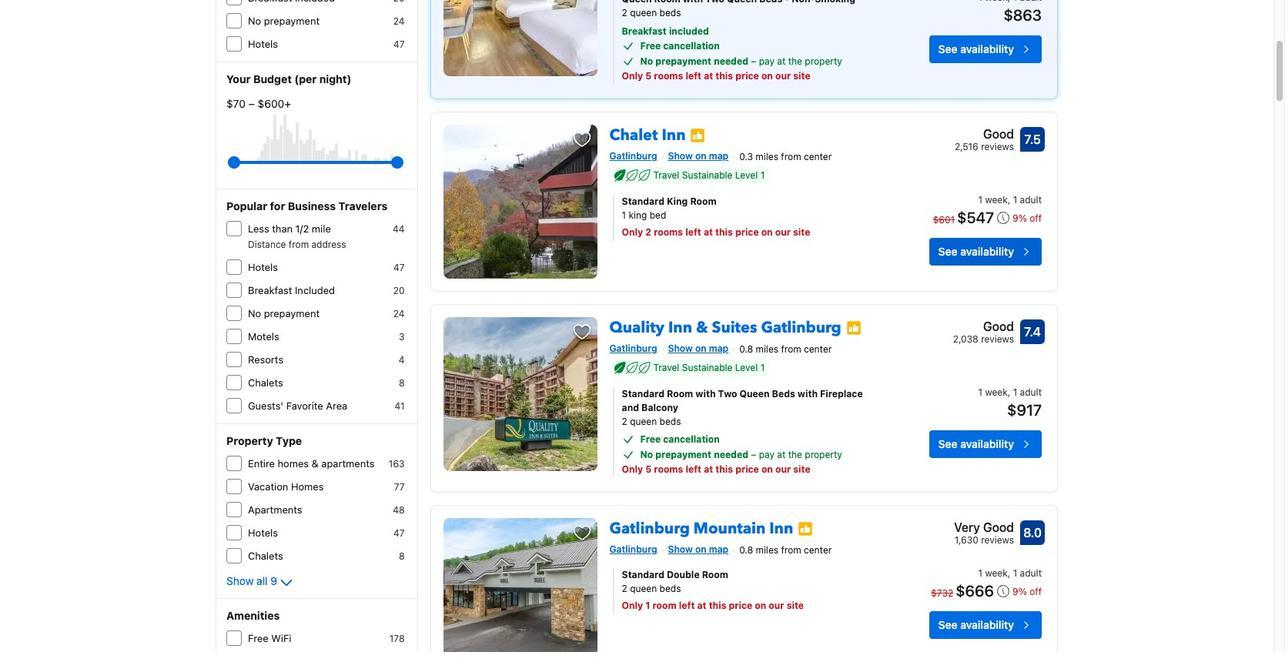 Task type: describe. For each thing, give the bounding box(es) containing it.
$666
[[956, 582, 994, 600]]

king
[[629, 209, 647, 221]]

44
[[393, 223, 405, 235]]

2 pay from the top
[[759, 449, 775, 460]]

3
[[399, 331, 405, 343]]

off for gatlinburg mountain inn
[[1030, 586, 1042, 597]]

$547
[[957, 208, 994, 226]]

2 24 from the top
[[393, 308, 405, 320]]

standard double room link
[[622, 568, 882, 582]]

distance
[[248, 239, 286, 250]]

show on map for gatlinburg
[[668, 543, 729, 555]]

guests' favorite area
[[248, 400, 347, 412]]

sustainable for chalet
[[682, 169, 733, 181]]

2 vertical spatial free
[[248, 632, 269, 645]]

0.8 miles from center for quality inn & suites gatlinburg
[[739, 343, 832, 355]]

room
[[653, 600, 677, 611]]

163
[[389, 458, 405, 470]]

property type
[[226, 434, 302, 447]]

2,038
[[953, 333, 979, 345]]

this inside standard double room 2 queen beds only 1 room left at this price on our site
[[709, 600, 727, 611]]

see for quality inn & suites gatlinburg
[[939, 437, 958, 450]]

no up motels in the bottom left of the page
[[248, 307, 261, 320]]

chalet inn
[[610, 125, 686, 145]]

king
[[667, 195, 688, 207]]

1 down good 2,516 reviews
[[1013, 194, 1018, 205]]

1 see from the top
[[939, 42, 958, 55]]

1 with from the left
[[696, 388, 716, 399]]

chalet
[[610, 125, 658, 145]]

0.3
[[739, 151, 753, 162]]

gatlinburg mountain inn
[[610, 518, 793, 539]]

show inside show all 9 dropdown button
[[226, 575, 254, 588]]

site inside standard king room 1 king bed only 2 rooms left at this price on our site
[[793, 226, 810, 238]]

3 only from the top
[[622, 463, 643, 475]]

homes
[[278, 457, 309, 470]]

mile
[[312, 223, 331, 235]]

beds
[[772, 388, 795, 399]]

price inside standard double room 2 queen beds only 1 room left at this price on our site
[[729, 600, 753, 611]]

good 2,038 reviews
[[953, 319, 1014, 345]]

good inside very good 1,630 reviews
[[983, 520, 1014, 534]]

adult for gatlinburg mountain inn
[[1020, 567, 1042, 579]]

scored 7.4 element
[[1020, 319, 1045, 344]]

2 the from the top
[[788, 449, 802, 460]]

beds for 2 queen beds breakfast included
[[660, 7, 681, 18]]

beds for 2 queen beds
[[660, 416, 681, 427]]

9% off for gatlinburg mountain inn
[[1013, 586, 1042, 597]]

budget
[[253, 72, 292, 85]]

(per
[[294, 72, 317, 85]]

night)
[[319, 72, 351, 85]]

resorts
[[248, 353, 284, 366]]

vacation homes
[[248, 481, 324, 493]]

2 8 from the top
[[399, 551, 405, 562]]

& for homes
[[312, 457, 319, 470]]

3 rooms from the top
[[654, 463, 683, 475]]

no down "2 queen beds breakfast included"
[[640, 55, 653, 67]]

1 up standard king room link
[[761, 169, 765, 181]]

availability for gatlinburg mountain inn
[[961, 618, 1014, 631]]

gatlinburg for gatlinburg mountain inn
[[610, 543, 657, 555]]

standard room with two queen beds with fireplace and balcony link
[[622, 387, 882, 415]]

1 8 from the top
[[399, 377, 405, 389]]

prepayment up "your budget (per night)"
[[264, 15, 320, 27]]

travelers
[[338, 199, 388, 213]]

type
[[276, 434, 302, 447]]

room for mountain
[[702, 569, 728, 580]]

favorite
[[286, 400, 323, 412]]

1 the from the top
[[788, 55, 802, 67]]

2 no prepayment from the top
[[248, 307, 320, 320]]

hotels for 24
[[248, 38, 278, 50]]

show on map for quality
[[668, 343, 729, 354]]

0.8 for inn
[[739, 544, 753, 556]]

left inside standard king room 1 king bed only 2 rooms left at this price on our site
[[686, 226, 701, 238]]

map for chalet
[[709, 150, 729, 162]]

sustainable for quality
[[682, 362, 733, 373]]

2 cancellation from the top
[[663, 433, 720, 445]]

queen for 2 queen beds
[[630, 416, 657, 427]]

prepayment down 2 queen beds at the bottom of page
[[656, 449, 712, 460]]

less
[[248, 223, 269, 235]]

distance from address
[[248, 239, 346, 250]]

1 24 from the top
[[393, 15, 405, 27]]

for
[[270, 199, 285, 213]]

2 queen beds
[[622, 416, 681, 427]]

1 inside standard double room 2 queen beds only 1 room left at this price on our site
[[646, 600, 650, 611]]

price inside standard king room 1 king bed only 2 rooms left at this price on our site
[[735, 226, 759, 238]]

1 no prepayment from the top
[[248, 15, 320, 27]]

entire homes & apartments
[[248, 457, 375, 470]]

chalet inn image
[[443, 125, 597, 279]]

standard for gatlinburg
[[622, 569, 665, 580]]

map for quality
[[709, 343, 729, 354]]

quality inn & suites gatlinburg
[[610, 317, 842, 338]]

show all 9
[[226, 575, 277, 588]]

$917
[[1007, 401, 1042, 419]]

scored 7.5 element
[[1020, 127, 1045, 152]]

, inside 1 week , 1 adult $917
[[1008, 386, 1011, 398]]

2 vertical spatial –
[[751, 449, 757, 460]]

popular for business travelers
[[226, 199, 388, 213]]

1 no prepayment needed – pay at the property from the top
[[640, 55, 842, 67]]

popular
[[226, 199, 267, 213]]

travel for chalet
[[654, 169, 680, 181]]

apartments
[[248, 504, 302, 516]]

and
[[622, 402, 639, 413]]

property
[[226, 434, 273, 447]]

breakfast inside "2 queen beds breakfast included"
[[622, 25, 667, 37]]

see availability for quality inn & suites gatlinburg
[[939, 437, 1014, 450]]

miles for chalet inn
[[756, 151, 779, 162]]

2 vertical spatial inn
[[770, 518, 793, 539]]

good for chalet inn
[[983, 127, 1014, 141]]

$863
[[1004, 6, 1042, 24]]

1 property from the top
[[805, 55, 842, 67]]

2 property from the top
[[805, 449, 842, 460]]

2 with from the left
[[798, 388, 818, 399]]

1 pay from the top
[[759, 55, 775, 67]]

quality
[[610, 317, 665, 338]]

7.4
[[1024, 325, 1041, 339]]

2 needed from the top
[[714, 449, 749, 460]]

1 only from the top
[[622, 70, 643, 82]]

$70
[[226, 97, 246, 110]]

apartments
[[321, 457, 375, 470]]

48
[[393, 504, 405, 516]]

standard king room 1 king bed only 2 rooms left at this price on our site
[[622, 195, 810, 238]]

travel sustainable level 1 for chalet
[[654, 169, 765, 181]]

mountain
[[694, 518, 766, 539]]

vacation
[[248, 481, 288, 493]]

1 needed from the top
[[714, 55, 749, 67]]

$601
[[933, 214, 955, 225]]

from for quality inn & suites gatlinburg
[[781, 343, 801, 355]]

queen inside standard double room 2 queen beds only 1 room left at this price on our site
[[630, 583, 657, 594]]

no down 2 queen beds at the bottom of page
[[640, 449, 653, 460]]

bed
[[650, 209, 666, 221]]

$600+
[[258, 97, 291, 110]]

show on map for chalet
[[668, 150, 729, 162]]

1,630
[[955, 534, 979, 546]]

0.3 miles from center
[[739, 151, 832, 162]]

only inside standard double room 2 queen beds only 1 room left at this price on our site
[[622, 600, 643, 611]]

$70 – $600+
[[226, 97, 291, 110]]

178
[[389, 633, 405, 645]]

chalet inn link
[[610, 118, 686, 145]]

our inside standard double room 2 queen beds only 1 room left at this price on our site
[[769, 600, 784, 611]]

9% for chalet inn
[[1013, 212, 1027, 224]]

2 5 from the top
[[646, 463, 652, 475]]

9
[[271, 575, 277, 588]]

miles for quality inn & suites gatlinburg
[[756, 343, 779, 355]]

left up gatlinburg mountain inn link
[[686, 463, 702, 475]]

travel sustainable level 1 for quality
[[654, 362, 765, 373]]

no up your at top
[[248, 15, 261, 27]]

business
[[288, 199, 336, 213]]

77
[[394, 481, 405, 493]]

room for inn
[[690, 195, 717, 207]]

our inside standard king room 1 king bed only 2 rooms left at this price on our site
[[775, 226, 791, 238]]

1 week , 1 adult $917
[[978, 386, 1042, 419]]

quality inn & suites gatlinburg link
[[610, 311, 842, 338]]

2 inside standard king room 1 king bed only 2 rooms left at this price on our site
[[646, 226, 652, 238]]

gatlinburg right suites
[[761, 317, 842, 338]]

only inside standard king room 1 king bed only 2 rooms left at this price on our site
[[622, 226, 643, 238]]

, for gatlinburg mountain inn
[[1008, 567, 1011, 579]]

adult for chalet inn
[[1020, 194, 1042, 205]]

1 down very good 1,630 reviews
[[1013, 567, 1018, 579]]

gatlinburg up double
[[610, 518, 690, 539]]

less than 1/2 mile
[[248, 223, 331, 235]]

at inside standard double room 2 queen beds only 1 room left at this price on our site
[[697, 600, 707, 611]]

included
[[669, 25, 709, 37]]

scored 8.0 element
[[1020, 520, 1045, 545]]

queen for 2 queen beds breakfast included
[[630, 7, 657, 18]]

rooms inside standard king room 1 king bed only 2 rooms left at this price on our site
[[654, 226, 683, 238]]

from down '1/2'
[[289, 239, 309, 250]]

1 vertical spatial –
[[249, 97, 255, 110]]

1 only 5 rooms left at this price on our site from the top
[[622, 70, 811, 82]]

& for inn
[[696, 317, 708, 338]]

47 for 24
[[394, 39, 405, 50]]

1 free cancellation from the top
[[640, 40, 720, 51]]

good element for chalet inn
[[955, 125, 1014, 143]]

very good 1,630 reviews
[[954, 520, 1014, 546]]

fireplace
[[820, 388, 863, 399]]

hotels for distance from address
[[248, 261, 278, 273]]

1 down 2,038
[[978, 386, 983, 398]]

two
[[718, 388, 737, 399]]

this inside standard king room 1 king bed only 2 rooms left at this price on our site
[[715, 226, 733, 238]]

travel for quality
[[654, 362, 680, 373]]

1 chalets from the top
[[248, 377, 283, 389]]

see for gatlinburg mountain inn
[[939, 618, 958, 631]]

queen
[[740, 388, 770, 399]]

your budget (per night)
[[226, 72, 351, 85]]

0 vertical spatial free
[[640, 40, 661, 51]]

show for chalet
[[668, 150, 693, 162]]

2 queen beds breakfast included
[[622, 7, 709, 37]]

good 2,516 reviews
[[955, 127, 1014, 152]]

1 up $917
[[1013, 386, 1018, 398]]

20
[[393, 285, 405, 297]]

2 inside "2 queen beds breakfast included"
[[622, 7, 628, 18]]

0.8 for &
[[739, 343, 753, 355]]



Task type: vqa. For each thing, say whether or not it's contained in the screenshot.


Task type: locate. For each thing, give the bounding box(es) containing it.
very
[[954, 520, 980, 534]]

9% for gatlinburg mountain inn
[[1013, 586, 1027, 597]]

8.0
[[1024, 526, 1042, 540]]

only up chalet inn link
[[622, 70, 643, 82]]

1 horizontal spatial breakfast
[[622, 25, 667, 37]]

2 sustainable from the top
[[682, 362, 733, 373]]

sustainable up king
[[682, 169, 733, 181]]

from for gatlinburg mountain inn
[[781, 544, 801, 556]]

good element for quality inn & suites gatlinburg
[[953, 317, 1014, 336]]

0 vertical spatial no prepayment needed – pay at the property
[[640, 55, 842, 67]]

1 vertical spatial level
[[735, 362, 758, 373]]

5 up chalet inn link
[[646, 70, 652, 82]]

see availability for gatlinburg mountain inn
[[939, 618, 1014, 631]]

see availability link down $863
[[929, 35, 1042, 63]]

good element left 7.4
[[953, 317, 1014, 336]]

1 vertical spatial off
[[1030, 586, 1042, 597]]

0.8 miles from center up standard double room link in the bottom of the page
[[739, 544, 832, 556]]

9% off for chalet inn
[[1013, 212, 1042, 224]]

off for chalet inn
[[1030, 212, 1042, 224]]

& left suites
[[696, 317, 708, 338]]

0 vertical spatial travel
[[654, 169, 680, 181]]

this property is part of our preferred partner program. it's committed to providing excellent service and good value. it'll pay us a higher commission if you make a booking. image
[[798, 522, 813, 537], [798, 522, 813, 537]]

from for chalet inn
[[781, 151, 801, 162]]

site inside standard double room 2 queen beds only 1 room left at this price on our site
[[787, 600, 804, 611]]

3 week from the top
[[985, 567, 1008, 579]]

1 rooms from the top
[[654, 70, 683, 82]]

free cancellation down 2 queen beds at the bottom of page
[[640, 433, 720, 445]]

see availability
[[939, 42, 1014, 55], [939, 245, 1014, 258], [939, 437, 1014, 450], [939, 618, 1014, 631]]

left
[[686, 70, 702, 82], [686, 226, 701, 238], [686, 463, 702, 475], [679, 600, 695, 611]]

1 vertical spatial inn
[[668, 317, 692, 338]]

2 level from the top
[[735, 362, 758, 373]]

2,516
[[955, 141, 979, 152]]

reviews for quality inn & suites gatlinburg
[[981, 333, 1014, 345]]

1 vertical spatial cancellation
[[663, 433, 720, 445]]

0 vertical spatial the
[[788, 55, 802, 67]]

travel sustainable level 1 up king
[[654, 169, 765, 181]]

no prepayment needed – pay at the property
[[640, 55, 842, 67], [640, 449, 842, 460]]

0 vertical spatial reviews
[[981, 141, 1014, 152]]

3 see availability from the top
[[939, 437, 1014, 450]]

beds
[[660, 7, 681, 18], [660, 416, 681, 427], [660, 583, 681, 594]]

standard room with two queen beds with fireplace and balcony
[[622, 388, 863, 413]]

availability for quality inn & suites gatlinburg
[[961, 437, 1014, 450]]

1 queen from the top
[[630, 7, 657, 18]]

week up $666
[[985, 567, 1008, 579]]

1 vertical spatial 5
[[646, 463, 652, 475]]

included
[[295, 284, 335, 297]]

, up $917
[[1008, 386, 1011, 398]]

1 up $547
[[978, 194, 983, 205]]

1 cancellation from the top
[[663, 40, 720, 51]]

1 good from the top
[[983, 127, 1014, 141]]

5 down 2 queen beds at the bottom of page
[[646, 463, 652, 475]]

reviews inside "good 2,038 reviews"
[[981, 333, 1014, 345]]

level up queen
[[735, 362, 758, 373]]

1 vertical spatial standard
[[622, 388, 665, 399]]

0 vertical spatial pay
[[759, 55, 775, 67]]

all
[[257, 575, 268, 588]]

address
[[311, 239, 346, 250]]

2 vertical spatial miles
[[756, 544, 779, 556]]

only down 2 queen beds at the bottom of page
[[622, 463, 643, 475]]

, for chalet inn
[[1008, 194, 1011, 205]]

good left 7.5
[[983, 127, 1014, 141]]

2 vertical spatial good
[[983, 520, 1014, 534]]

0 vertical spatial cancellation
[[663, 40, 720, 51]]

show up double
[[668, 543, 693, 555]]

area
[[326, 400, 347, 412]]

gatlinburg up room
[[610, 543, 657, 555]]

this property is part of our preferred partner program. it's committed to providing excellent service and good value. it'll pay us a higher commission if you make a booking. image
[[690, 128, 706, 144], [690, 128, 706, 144], [846, 321, 862, 336], [846, 321, 862, 336]]

0 vertical spatial only 5 rooms left at this price on our site
[[622, 70, 811, 82]]

1 horizontal spatial with
[[798, 388, 818, 399]]

1 week , 1 adult up $547
[[978, 194, 1042, 205]]

map down mountain
[[709, 543, 729, 555]]

show for gatlinburg
[[668, 543, 693, 555]]

miles up standard double room link in the bottom of the page
[[756, 544, 779, 556]]

0 vertical spatial property
[[805, 55, 842, 67]]

sustainable up 'two'
[[682, 362, 733, 373]]

1 vertical spatial 24
[[393, 308, 405, 320]]

0 vertical spatial good element
[[955, 125, 1014, 143]]

2 vertical spatial adult
[[1020, 567, 1042, 579]]

2 adult from the top
[[1020, 386, 1042, 398]]

1 vertical spatial 0.8
[[739, 544, 753, 556]]

1 vertical spatial the
[[788, 449, 802, 460]]

2 only 5 rooms left at this price on our site from the top
[[622, 463, 811, 475]]

1 vertical spatial breakfast
[[248, 284, 292, 297]]

show on map
[[668, 150, 729, 162], [668, 343, 729, 354], [668, 543, 729, 555]]

left inside standard double room 2 queen beds only 1 room left at this price on our site
[[679, 600, 695, 611]]

standard up room
[[622, 569, 665, 580]]

hotels down distance
[[248, 261, 278, 273]]

0 vertical spatial map
[[709, 150, 729, 162]]

2 vertical spatial 47
[[394, 528, 405, 539]]

1 5 from the top
[[646, 70, 652, 82]]

3 map from the top
[[709, 543, 729, 555]]

standard inside standard king room 1 king bed only 2 rooms left at this price on our site
[[622, 195, 665, 207]]

only 5 rooms left at this price on our site down included
[[622, 70, 811, 82]]

1 vertical spatial free
[[640, 433, 661, 445]]

availability down 1 week , 1 adult $917 on the right bottom of the page
[[961, 437, 1014, 450]]

level for quality inn & suites gatlinburg
[[735, 362, 758, 373]]

only
[[622, 70, 643, 82], [622, 226, 643, 238], [622, 463, 643, 475], [622, 600, 643, 611]]

2 vertical spatial hotels
[[248, 527, 278, 539]]

room up 'balcony'
[[667, 388, 693, 399]]

prepayment down the breakfast included on the left of the page
[[264, 307, 320, 320]]

inn right chalet
[[662, 125, 686, 145]]

2 no prepayment needed – pay at the property from the top
[[640, 449, 842, 460]]

2 chalets from the top
[[248, 550, 283, 562]]

travel sustainable level 1 up 'two'
[[654, 362, 765, 373]]

0 horizontal spatial with
[[696, 388, 716, 399]]

with right beds
[[798, 388, 818, 399]]

beds inside "2 queen beds breakfast included"
[[660, 7, 681, 18]]

cancellation down included
[[663, 40, 720, 51]]

2 standard from the top
[[622, 388, 665, 399]]

1 week , 1 adult
[[978, 194, 1042, 205], [978, 567, 1042, 579]]

1 vertical spatial 0.8 miles from center
[[739, 544, 832, 556]]

2 vertical spatial room
[[702, 569, 728, 580]]

24
[[393, 15, 405, 27], [393, 308, 405, 320]]

0.8 miles from center for gatlinburg mountain inn
[[739, 544, 832, 556]]

travel up 'balcony'
[[654, 362, 680, 373]]

see availability link for quality inn & suites gatlinburg
[[929, 430, 1042, 458]]

3 availability from the top
[[961, 437, 1014, 450]]

3 miles from the top
[[756, 544, 779, 556]]

1 vertical spatial good element
[[953, 317, 1014, 336]]

reviews right "2,516"
[[981, 141, 1014, 152]]

1 vertical spatial travel sustainable level 1
[[654, 362, 765, 373]]

4
[[399, 354, 405, 366]]

map down quality inn & suites gatlinburg
[[709, 343, 729, 354]]

standard up and
[[622, 388, 665, 399]]

0 vertical spatial 1 week , 1 adult
[[978, 194, 1042, 205]]

2 vertical spatial week
[[985, 567, 1008, 579]]

2 1 week , 1 adult from the top
[[978, 567, 1042, 579]]

week up $547
[[985, 194, 1008, 205]]

0 vertical spatial rooms
[[654, 70, 683, 82]]

0.8 up standard double room link in the bottom of the page
[[739, 544, 753, 556]]

hotels
[[248, 38, 278, 50], [248, 261, 278, 273], [248, 527, 278, 539]]

1 vertical spatial 9%
[[1013, 586, 1027, 597]]

see availability down $547
[[939, 245, 1014, 258]]

1 standard from the top
[[622, 195, 665, 207]]

show all 9 button
[[226, 574, 296, 592]]

1 vertical spatial rooms
[[654, 226, 683, 238]]

1 vertical spatial needed
[[714, 449, 749, 460]]

1 vertical spatial 8
[[399, 551, 405, 562]]

beds down 'balcony'
[[660, 416, 681, 427]]

travel up king
[[654, 169, 680, 181]]

1 1 week , 1 adult from the top
[[978, 194, 1042, 205]]

0 vertical spatial off
[[1030, 212, 1042, 224]]

2 queen from the top
[[630, 416, 657, 427]]

free cancellation down included
[[640, 40, 720, 51]]

than
[[272, 223, 293, 235]]

1 level from the top
[[735, 169, 758, 181]]

travel sustainable level 1
[[654, 169, 765, 181], [654, 362, 765, 373]]

standard king room link
[[622, 195, 882, 208]]

0 vertical spatial center
[[804, 151, 832, 162]]

see availability link down $547
[[929, 238, 1042, 265]]

on
[[762, 70, 773, 82], [695, 150, 707, 162], [761, 226, 773, 238], [695, 343, 707, 354], [762, 463, 773, 475], [695, 543, 707, 555], [755, 600, 767, 611]]

4 see availability from the top
[[939, 618, 1014, 631]]

1 0.8 from the top
[[739, 343, 753, 355]]

free left the wifi
[[248, 632, 269, 645]]

2 beds from the top
[[660, 416, 681, 427]]

1 inside standard king room 1 king bed only 2 rooms left at this price on our site
[[622, 209, 626, 221]]

3 adult from the top
[[1020, 567, 1042, 579]]

3 standard from the top
[[622, 569, 665, 580]]

see availability link down $666
[[929, 611, 1042, 639]]

map for gatlinburg
[[709, 543, 729, 555]]

2 availability from the top
[[961, 245, 1014, 258]]

room right double
[[702, 569, 728, 580]]

1 vertical spatial chalets
[[248, 550, 283, 562]]

show for quality
[[668, 343, 693, 354]]

1 vertical spatial sustainable
[[682, 362, 733, 373]]

only 5 rooms left at this price on our site
[[622, 70, 811, 82], [622, 463, 811, 475]]

2
[[622, 7, 628, 18], [646, 226, 652, 238], [622, 416, 628, 427], [622, 583, 628, 594]]

miles
[[756, 151, 779, 162], [756, 343, 779, 355], [756, 544, 779, 556]]

1 left room
[[646, 600, 650, 611]]

gatlinburg for chalet inn
[[610, 150, 657, 162]]

no prepayment up "your budget (per night)"
[[248, 15, 320, 27]]

1 week , 1 adult for gatlinburg mountain inn
[[978, 567, 1042, 579]]

0 vertical spatial –
[[751, 55, 757, 67]]

2 show on map from the top
[[668, 343, 729, 354]]

miles for gatlinburg mountain inn
[[756, 544, 779, 556]]

homes
[[291, 481, 324, 493]]

$732
[[931, 587, 954, 599]]

very good element
[[954, 518, 1014, 537]]

1 9% from the top
[[1013, 212, 1027, 224]]

1 travel sustainable level 1 from the top
[[654, 169, 765, 181]]

no prepayment
[[248, 15, 320, 27], [248, 307, 320, 320]]

2 vertical spatial center
[[804, 544, 832, 556]]

9% off
[[1013, 212, 1042, 224], [1013, 586, 1042, 597]]

reviews for chalet inn
[[981, 141, 1014, 152]]

3 show on map from the top
[[668, 543, 729, 555]]

gatlinburg mountain inn image
[[443, 518, 597, 652]]

1 week from the top
[[985, 194, 1008, 205]]

from up beds
[[781, 343, 801, 355]]

1 hotels from the top
[[248, 38, 278, 50]]

1 off from the top
[[1030, 212, 1042, 224]]

guests'
[[248, 400, 284, 412]]

good inside "good 2,038 reviews"
[[983, 319, 1014, 333]]

2 vertical spatial rooms
[[654, 463, 683, 475]]

0 horizontal spatial breakfast
[[248, 284, 292, 297]]

1 beds from the top
[[660, 7, 681, 18]]

2 inside standard double room 2 queen beds only 1 room left at this price on our site
[[622, 583, 628, 594]]

1 vertical spatial 47
[[394, 262, 405, 273]]

gatlinburg down chalet
[[610, 150, 657, 162]]

travel
[[654, 169, 680, 181], [654, 362, 680, 373]]

3 good from the top
[[983, 520, 1014, 534]]

0 vertical spatial hotels
[[248, 38, 278, 50]]

reviews inside very good 1,630 reviews
[[981, 534, 1014, 546]]

1 vertical spatial no prepayment
[[248, 307, 320, 320]]

amenities
[[226, 609, 280, 622]]

1 see availability link from the top
[[929, 35, 1042, 63]]

0 vertical spatial 0.8 miles from center
[[739, 343, 832, 355]]

0 vertical spatial 24
[[393, 15, 405, 27]]

level for chalet inn
[[735, 169, 758, 181]]

quality inn & suites gatlinburg image
[[443, 317, 597, 471]]

0 horizontal spatial &
[[312, 457, 319, 470]]

adult up $917
[[1020, 386, 1042, 398]]

9% right $666
[[1013, 586, 1027, 597]]

week inside 1 week , 1 adult $917
[[985, 386, 1008, 398]]

from up standard double room link in the bottom of the page
[[781, 544, 801, 556]]

free down 2 queen beds at the bottom of page
[[640, 433, 661, 445]]

1 vertical spatial good
[[983, 319, 1014, 333]]

good inside good 2,516 reviews
[[983, 127, 1014, 141]]

0 vertical spatial &
[[696, 317, 708, 338]]

standard double room 2 queen beds only 1 room left at this price on our site
[[622, 569, 804, 611]]

0 vertical spatial inn
[[662, 125, 686, 145]]

balcony
[[642, 402, 679, 413]]

good element
[[955, 125, 1014, 143], [953, 317, 1014, 336]]

reviews
[[981, 141, 1014, 152], [981, 333, 1014, 345], [981, 534, 1014, 546]]

0 vertical spatial chalets
[[248, 377, 283, 389]]

0 vertical spatial 9%
[[1013, 212, 1027, 224]]

, down very good 1,630 reviews
[[1008, 567, 1011, 579]]

gatlinburg mountain inn link
[[610, 512, 793, 539]]

miles down suites
[[756, 343, 779, 355]]

queen inside "2 queen beds breakfast included"
[[630, 7, 657, 18]]

0 vertical spatial room
[[690, 195, 717, 207]]

1 week , 1 adult for chalet inn
[[978, 194, 1042, 205]]

2 miles from the top
[[756, 343, 779, 355]]

1 adult from the top
[[1020, 194, 1042, 205]]

price
[[736, 70, 759, 82], [735, 226, 759, 238], [736, 463, 759, 475], [729, 600, 753, 611]]

standard inside standard room with two queen beds with fireplace and balcony
[[622, 388, 665, 399]]

week
[[985, 194, 1008, 205], [985, 386, 1008, 398], [985, 567, 1008, 579]]

good element left scored 7.5 element
[[955, 125, 1014, 143]]

adult inside 1 week , 1 adult $917
[[1020, 386, 1042, 398]]

center for quality inn & suites gatlinburg
[[804, 343, 832, 355]]

0 vertical spatial week
[[985, 194, 1008, 205]]

center
[[804, 151, 832, 162], [804, 343, 832, 355], [804, 544, 832, 556]]

0 vertical spatial standard
[[622, 195, 665, 207]]

2 reviews from the top
[[981, 333, 1014, 345]]

breakfast included
[[248, 284, 335, 297]]

queen
[[630, 7, 657, 18], [630, 416, 657, 427], [630, 583, 657, 594]]

gatlinburg for quality inn & suites gatlinburg
[[610, 343, 657, 354]]

3 beds from the top
[[660, 583, 681, 594]]

show on map left 0.3
[[668, 150, 729, 162]]

standard up king
[[622, 195, 665, 207]]

0.8 miles from center
[[739, 343, 832, 355], [739, 544, 832, 556]]

9% right $547
[[1013, 212, 1027, 224]]

0 vertical spatial show on map
[[668, 150, 729, 162]]

0 vertical spatial 9% off
[[1013, 212, 1042, 224]]

1 reviews from the top
[[981, 141, 1014, 152]]

2 0.8 from the top
[[739, 544, 753, 556]]

0 vertical spatial needed
[[714, 55, 749, 67]]

see availability link for gatlinburg mountain inn
[[929, 611, 1042, 639]]

4 see availability link from the top
[[929, 611, 1042, 639]]

miles right 0.3
[[756, 151, 779, 162]]

0 vertical spatial 0.8
[[739, 343, 753, 355]]

0 vertical spatial no prepayment
[[248, 15, 320, 27]]

3 reviews from the top
[[981, 534, 1014, 546]]

rooms down included
[[654, 70, 683, 82]]

4 see from the top
[[939, 618, 958, 631]]

inn for quality
[[668, 317, 692, 338]]

room
[[690, 195, 717, 207], [667, 388, 693, 399], [702, 569, 728, 580]]

2 vertical spatial queen
[[630, 583, 657, 594]]

reviews inside good 2,516 reviews
[[981, 141, 1014, 152]]

1 vertical spatial week
[[985, 386, 1008, 398]]

0 vertical spatial miles
[[756, 151, 779, 162]]

2 47 from the top
[[394, 262, 405, 273]]

inn right quality
[[668, 317, 692, 338]]

2 0.8 miles from center from the top
[[739, 544, 832, 556]]

1 travel from the top
[[654, 169, 680, 181]]

week for gatlinburg mountain inn
[[985, 567, 1008, 579]]

map
[[709, 150, 729, 162], [709, 343, 729, 354], [709, 543, 729, 555]]

2 see from the top
[[939, 245, 958, 258]]

prepayment down included
[[656, 55, 712, 67]]

see availability link down 1 week , 1 adult $917 on the right bottom of the page
[[929, 430, 1042, 458]]

level down 0.3
[[735, 169, 758, 181]]

on inside standard double room 2 queen beds only 1 room left at this price on our site
[[755, 600, 767, 611]]

see for chalet inn
[[939, 245, 958, 258]]

sustainable
[[682, 169, 733, 181], [682, 362, 733, 373]]

standard for chalet
[[622, 195, 665, 207]]

this
[[716, 70, 733, 82], [715, 226, 733, 238], [716, 463, 733, 475], [709, 600, 727, 611]]

adult
[[1020, 194, 1042, 205], [1020, 386, 1042, 398], [1020, 567, 1042, 579]]

2 off from the top
[[1030, 586, 1042, 597]]

0 vertical spatial good
[[983, 127, 1014, 141]]

center right 0.3
[[804, 151, 832, 162]]

free cancellation
[[640, 40, 720, 51], [640, 433, 720, 445]]

1 vertical spatial property
[[805, 449, 842, 460]]

2 map from the top
[[709, 343, 729, 354]]

prepayment
[[264, 15, 320, 27], [656, 55, 712, 67], [264, 307, 320, 320], [656, 449, 712, 460]]

inn for chalet
[[662, 125, 686, 145]]

week for chalet inn
[[985, 194, 1008, 205]]

center for gatlinburg mountain inn
[[804, 544, 832, 556]]

2 good from the top
[[983, 319, 1014, 333]]

0 vertical spatial queen
[[630, 7, 657, 18]]

1 up $666
[[978, 567, 983, 579]]

1 vertical spatial center
[[804, 343, 832, 355]]

3 see availability link from the top
[[929, 430, 1042, 458]]

8 down 4
[[399, 377, 405, 389]]

1 vertical spatial no prepayment needed – pay at the property
[[640, 449, 842, 460]]

1 availability from the top
[[961, 42, 1014, 55]]

off down scored 8.0 element
[[1030, 586, 1042, 597]]

with
[[696, 388, 716, 399], [798, 388, 818, 399]]

beds inside standard double room 2 queen beds only 1 room left at this price on our site
[[660, 583, 681, 594]]

0 vertical spatial travel sustainable level 1
[[654, 169, 765, 181]]

2 travel sustainable level 1 from the top
[[654, 362, 765, 373]]

good
[[983, 127, 1014, 141], [983, 319, 1014, 333], [983, 520, 1014, 534]]

3 queen from the top
[[630, 583, 657, 594]]

0 vertical spatial ,
[[1008, 194, 1011, 205]]

1 see availability from the top
[[939, 42, 1014, 55]]

breakfast
[[622, 25, 667, 37], [248, 284, 292, 297]]

availability down $547
[[961, 245, 1014, 258]]

2 rooms from the top
[[654, 226, 683, 238]]

0.8 down suites
[[739, 343, 753, 355]]

4 availability from the top
[[961, 618, 1014, 631]]

site
[[793, 70, 811, 82], [793, 226, 810, 238], [793, 463, 811, 475], [787, 600, 804, 611]]

show left all
[[226, 575, 254, 588]]

1 vertical spatial adult
[[1020, 386, 1042, 398]]

1 up queen
[[761, 362, 765, 373]]

47 for distance from address
[[394, 262, 405, 273]]

standard inside standard double room 2 queen beds only 1 room left at this price on our site
[[622, 569, 665, 580]]

availability for chalet inn
[[961, 245, 1014, 258]]

2 free cancellation from the top
[[640, 433, 720, 445]]

room right king
[[690, 195, 717, 207]]

level
[[735, 169, 758, 181], [735, 362, 758, 373]]

room inside standard room with two queen beds with fireplace and balcony
[[667, 388, 693, 399]]

2 vertical spatial map
[[709, 543, 729, 555]]

3 , from the top
[[1008, 567, 1011, 579]]

2 9% off from the top
[[1013, 586, 1042, 597]]

your
[[226, 72, 251, 85]]

room inside standard double room 2 queen beds only 1 room left at this price on our site
[[702, 569, 728, 580]]

2 travel from the top
[[654, 362, 680, 373]]

3 see from the top
[[939, 437, 958, 450]]

breakfast left the included
[[248, 284, 292, 297]]

1 vertical spatial 9% off
[[1013, 586, 1042, 597]]

see availability link for chalet inn
[[929, 238, 1042, 265]]

41
[[395, 400, 405, 412]]

standard
[[622, 195, 665, 207], [622, 388, 665, 399], [622, 569, 665, 580]]

good for quality inn & suites gatlinburg
[[983, 319, 1014, 333]]

1 vertical spatial show on map
[[668, 343, 729, 354]]

double
[[667, 569, 700, 580]]

2 vertical spatial ,
[[1008, 567, 1011, 579]]

rooms down 2 queen beds at the bottom of page
[[654, 463, 683, 475]]

show down chalet inn
[[668, 150, 693, 162]]

beds up room
[[660, 583, 681, 594]]

2 see availability link from the top
[[929, 238, 1042, 265]]

at inside standard king room 1 king bed only 2 rooms left at this price on our site
[[704, 226, 713, 238]]

1 vertical spatial room
[[667, 388, 693, 399]]

1 left king
[[622, 209, 626, 221]]

3 47 from the top
[[394, 528, 405, 539]]

1 miles from the top
[[756, 151, 779, 162]]

center for chalet inn
[[804, 151, 832, 162]]

1 show on map from the top
[[668, 150, 729, 162]]

gatlinburg down quality
[[610, 343, 657, 354]]

only 5 rooms left at this price on our site up gatlinburg mountain inn link
[[622, 463, 811, 475]]

see availability for chalet inn
[[939, 245, 1014, 258]]

free
[[640, 40, 661, 51], [640, 433, 661, 445], [248, 632, 269, 645]]

good right very
[[983, 520, 1014, 534]]

week up $917
[[985, 386, 1008, 398]]

cancellation down 2 queen beds at the bottom of page
[[663, 433, 720, 445]]

suites
[[712, 317, 757, 338]]

0.8 miles from center up beds
[[739, 343, 832, 355]]

left down king
[[686, 226, 701, 238]]

1 9% off from the top
[[1013, 212, 1042, 224]]

0 vertical spatial adult
[[1020, 194, 1042, 205]]

from right 0.3
[[781, 151, 801, 162]]

group
[[234, 150, 397, 175]]

room inside standard king room 1 king bed only 2 rooms left at this price on our site
[[690, 195, 717, 207]]

2 vertical spatial reviews
[[981, 534, 1014, 546]]

2 hotels from the top
[[248, 261, 278, 273]]

7.5
[[1025, 132, 1041, 146]]

1 vertical spatial pay
[[759, 449, 775, 460]]

beds up included
[[660, 7, 681, 18]]

1 week , 1 adult up $666
[[978, 567, 1042, 579]]

entire
[[248, 457, 275, 470]]

1 map from the top
[[709, 150, 729, 162]]

on inside standard king room 1 king bed only 2 rooms left at this price on our site
[[761, 226, 773, 238]]

property
[[805, 55, 842, 67], [805, 449, 842, 460]]

off
[[1030, 212, 1042, 224], [1030, 586, 1042, 597]]

1 47 from the top
[[394, 39, 405, 50]]

3 hotels from the top
[[248, 527, 278, 539]]

1 vertical spatial only 5 rooms left at this price on our site
[[622, 463, 811, 475]]

show on map down gatlinburg mountain inn
[[668, 543, 729, 555]]

show
[[668, 150, 693, 162], [668, 343, 693, 354], [668, 543, 693, 555], [226, 575, 254, 588]]

pay
[[759, 55, 775, 67], [759, 449, 775, 460]]

1 sustainable from the top
[[682, 169, 733, 181]]

1 vertical spatial ,
[[1008, 386, 1011, 398]]

1 vertical spatial reviews
[[981, 333, 1014, 345]]

1 vertical spatial beds
[[660, 416, 681, 427]]

left down included
[[686, 70, 702, 82]]

1 vertical spatial miles
[[756, 343, 779, 355]]

2 vertical spatial show on map
[[668, 543, 729, 555]]

2 vertical spatial standard
[[622, 569, 665, 580]]

2 week from the top
[[985, 386, 1008, 398]]

adult down 7.5
[[1020, 194, 1042, 205]]

0 vertical spatial level
[[735, 169, 758, 181]]

4 only from the top
[[622, 600, 643, 611]]

wifi
[[271, 632, 291, 645]]

0 vertical spatial breakfast
[[622, 25, 667, 37]]

1/2
[[295, 223, 309, 235]]

1 vertical spatial map
[[709, 343, 729, 354]]

0.8
[[739, 343, 753, 355], [739, 544, 753, 556]]

free wifi
[[248, 632, 291, 645]]



